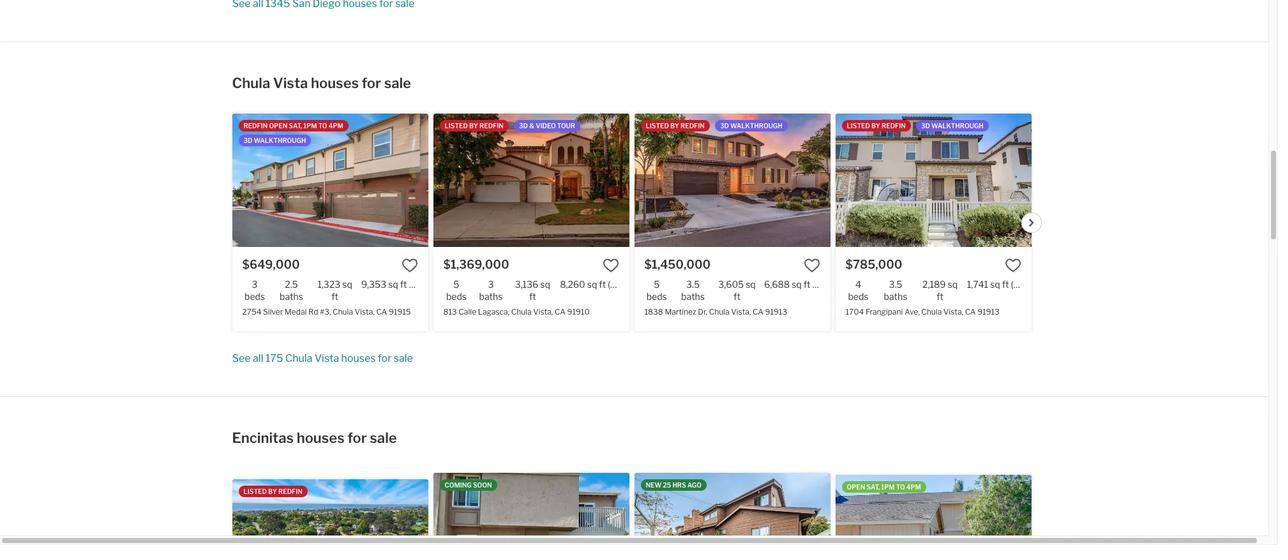 Task type: describe. For each thing, give the bounding box(es) containing it.
sq for 1,741
[[991, 279, 1001, 290]]

1 vertical spatial sat,
[[867, 483, 880, 491]]

6,688 sq ft (lot)
[[765, 279, 829, 290]]

ft for 3,605
[[734, 291, 741, 302]]

chula for 1838 martinez dr, chula vista, ca 91913
[[709, 307, 730, 317]]

1 vertical spatial for
[[378, 353, 392, 365]]

ca for $1,450,000
[[753, 307, 764, 317]]

1 vista, from the left
[[355, 307, 375, 317]]

favorite button image for $1,369,000
[[603, 257, 619, 274]]

#3,
[[320, 307, 331, 317]]

see
[[232, 353, 251, 365]]

walkthrough for $1,450,000
[[731, 122, 783, 130]]

1 vertical spatial sale
[[394, 353, 413, 365]]

listed by redfin for $1,450,000
[[646, 122, 705, 130]]

walkthrough for $785,000
[[932, 122, 984, 130]]

3d for $785,000
[[922, 122, 931, 130]]

beds for $1,450,000
[[647, 291, 667, 302]]

813
[[444, 307, 457, 317]]

baths for $785,000
[[884, 291, 908, 302]]

beds for $649,000
[[245, 291, 265, 302]]

6,688
[[765, 279, 790, 290]]

0 vertical spatial sat,
[[289, 122, 302, 130]]

sq for 6,688
[[792, 279, 802, 290]]

new
[[646, 482, 662, 489]]

sq for 9,353
[[388, 279, 398, 290]]

chula for 1704 frangipani ave, chula vista, ca 91913
[[922, 307, 942, 317]]

encinitas
[[232, 430, 294, 447]]

ca for $785,000
[[966, 307, 976, 317]]

3.5 baths for $785,000
[[884, 279, 908, 302]]

2,189 sq ft
[[923, 279, 958, 302]]

listed for $785,000
[[847, 122, 871, 130]]

0 vertical spatial open
[[269, 122, 288, 130]]

4
[[856, 279, 862, 290]]

2,189
[[923, 279, 946, 290]]

5 for $1,450,000
[[654, 279, 660, 290]]

0 horizontal spatial vista
[[273, 75, 308, 91]]

0 vertical spatial to
[[319, 122, 327, 130]]

martinez
[[665, 307, 697, 317]]

91913 for $1,450,000
[[766, 307, 788, 317]]

2 vertical spatial sale
[[370, 430, 397, 447]]

0 vertical spatial houses
[[311, 75, 359, 91]]

favorite button checkbox for $1,369,000
[[603, 257, 619, 274]]

1704 frangipani ave, chula vista, ca 91913
[[846, 307, 1000, 317]]

ago
[[688, 482, 702, 489]]

favorite button image for $1,450,000
[[804, 257, 820, 274]]

video
[[536, 122, 556, 130]]

91915
[[389, 307, 411, 317]]

ca for $1,369,000
[[555, 307, 566, 317]]

8,260
[[560, 279, 586, 290]]

1 vertical spatial 1pm
[[882, 483, 895, 491]]

rd
[[308, 307, 318, 317]]

beds for $785,000
[[849, 291, 869, 302]]

2754 silver medal rd #3, chula vista, ca 91915
[[242, 307, 411, 317]]

chula for 813 calle lagasca, chula vista, ca 91910
[[511, 307, 532, 317]]

3 for 3 baths
[[488, 279, 494, 290]]

favorite button checkbox for $785,000
[[1005, 257, 1022, 274]]

walkthrough for $649,000
[[254, 137, 306, 144]]

$1,450,000
[[645, 258, 711, 271]]

(lot) for $649,000
[[409, 279, 425, 290]]

3d for $1,369,000
[[519, 122, 528, 130]]

3 beds
[[245, 279, 265, 302]]

4 beds
[[849, 279, 869, 302]]

(lot) for $785,000
[[1011, 279, 1027, 290]]

redfin open sat, 1pm to 4pm
[[244, 122, 344, 130]]

favorite button image
[[1005, 257, 1022, 274]]

(lot) for $1,450,000
[[813, 279, 829, 290]]

photo of 2754 silver medal rd #3, chula vista, ca 91915 image
[[232, 114, 428, 247]]

sq for 2,189
[[948, 279, 958, 290]]

ave,
[[905, 307, 920, 317]]

frangipani
[[866, 307, 903, 317]]

lagasca,
[[478, 307, 510, 317]]

chula vista houses for sale
[[232, 75, 411, 91]]

new 25 hrs ago
[[646, 482, 702, 489]]

$1,369,000
[[444, 258, 509, 271]]

sq for 3,136
[[541, 279, 551, 290]]

ft for 3,136
[[529, 291, 536, 302]]

$649,000
[[242, 258, 300, 271]]

3.5 baths for $1,450,000
[[682, 279, 705, 302]]

0 horizontal spatial 1pm
[[304, 122, 317, 130]]

3.5 for $785,000
[[889, 279, 903, 290]]



Task type: vqa. For each thing, say whether or not it's contained in the screenshot.


Task type: locate. For each thing, give the bounding box(es) containing it.
0 horizontal spatial 3d walkthrough
[[244, 137, 306, 144]]

1 horizontal spatial 3
[[488, 279, 494, 290]]

0 vertical spatial 4pm
[[329, 122, 344, 130]]

5 sq from the left
[[746, 279, 756, 290]]

9,353
[[361, 279, 387, 290]]

houses
[[311, 75, 359, 91], [341, 353, 376, 365], [297, 430, 345, 447]]

1,741
[[968, 279, 989, 290]]

8,260 sq ft (lot)
[[560, 279, 624, 290]]

1,323
[[318, 279, 341, 290]]

listed for $1,450,000
[[646, 122, 669, 130]]

ft for 1,741
[[1003, 279, 1010, 290]]

1 favorite button image from the left
[[401, 257, 418, 274]]

baths for $1,369,000
[[479, 291, 503, 302]]

photo of 1838 martinez dr, chula vista, ca 91913 image
[[635, 114, 831, 247]]

2 vertical spatial for
[[348, 430, 367, 447]]

1,323 sq ft
[[318, 279, 352, 302]]

0 horizontal spatial 5
[[454, 279, 460, 290]]

1 horizontal spatial to
[[897, 483, 906, 491]]

0 horizontal spatial 4pm
[[329, 122, 344, 130]]

1 3 from the left
[[252, 279, 258, 290]]

0 vertical spatial vista
[[273, 75, 308, 91]]

baths for $649,000
[[280, 291, 303, 302]]

(lot) down favorite button icon
[[1011, 279, 1027, 290]]

3 inside 3 beds
[[252, 279, 258, 290]]

4 ca from the left
[[966, 307, 976, 317]]

sq right 3,605
[[746, 279, 756, 290]]

4pm
[[329, 122, 344, 130], [907, 483, 922, 491]]

ca
[[376, 307, 387, 317], [555, 307, 566, 317], [753, 307, 764, 317], [966, 307, 976, 317]]

ft for 6,688
[[804, 279, 811, 290]]

1 ca from the left
[[376, 307, 387, 317]]

(lot) right 8,260
[[608, 279, 624, 290]]

5 down '$1,369,000' on the top
[[454, 279, 460, 290]]

5 beds for $1,369,000
[[446, 279, 467, 302]]

4 beds from the left
[[849, 291, 869, 302]]

0 horizontal spatial to
[[319, 122, 327, 130]]

beds
[[245, 291, 265, 302], [446, 291, 467, 302], [647, 291, 667, 302], [849, 291, 869, 302]]

hrs
[[673, 482, 686, 489]]

7 sq from the left
[[948, 279, 958, 290]]

2.5 baths
[[280, 279, 303, 302]]

favorite button checkbox for $1,450,000
[[804, 257, 820, 274]]

redfin for $1,369,000
[[480, 122, 504, 130]]

0 horizontal spatial favorite button image
[[401, 257, 418, 274]]

ft for 9,353
[[400, 279, 407, 290]]

0 horizontal spatial sat,
[[289, 122, 302, 130]]

favorite button checkbox up 8,260 sq ft (lot)
[[603, 257, 619, 274]]

3d walkthrough for $1,450,000
[[720, 122, 783, 130]]

redfin for $785,000
[[882, 122, 906, 130]]

redfin
[[244, 122, 268, 130], [480, 122, 504, 130], [681, 122, 705, 130], [882, 122, 906, 130], [279, 488, 303, 495]]

&
[[530, 122, 535, 130]]

ft down the 1,323 on the left bottom of page
[[332, 291, 339, 302]]

vista,
[[355, 307, 375, 317], [533, 307, 553, 317], [731, 307, 751, 317], [944, 307, 964, 317]]

25
[[663, 482, 672, 489]]

1 horizontal spatial favorite button image
[[603, 257, 619, 274]]

1 3.5 from the left
[[687, 279, 700, 290]]

3,605 sq ft
[[719, 279, 756, 302]]

2 ca from the left
[[555, 307, 566, 317]]

favorite button image up 6,688 sq ft (lot)
[[804, 257, 820, 274]]

4 baths from the left
[[884, 291, 908, 302]]

vista, for $1,369,000
[[533, 307, 553, 317]]

favorite button image up '9,353 sq ft (lot)' in the bottom left of the page
[[401, 257, 418, 274]]

sat,
[[289, 122, 302, 130], [867, 483, 880, 491]]

baths
[[280, 291, 303, 302], [479, 291, 503, 302], [682, 291, 705, 302], [884, 291, 908, 302]]

chula right #3,
[[333, 307, 353, 317]]

baths down 2.5
[[280, 291, 303, 302]]

all
[[253, 353, 263, 365]]

for
[[362, 75, 381, 91], [378, 353, 392, 365], [348, 430, 367, 447]]

1,741 sq ft (lot)
[[968, 279, 1027, 290]]

ca left '91910'
[[555, 307, 566, 317]]

4 sq from the left
[[588, 279, 597, 290]]

baths for $1,450,000
[[682, 291, 705, 302]]

listed by redfin
[[445, 122, 504, 130], [646, 122, 705, 130], [847, 122, 906, 130], [244, 488, 303, 495]]

favorite button image
[[401, 257, 418, 274], [603, 257, 619, 274], [804, 257, 820, 274]]

sq
[[343, 279, 352, 290], [388, 279, 398, 290], [541, 279, 551, 290], [588, 279, 597, 290], [746, 279, 756, 290], [792, 279, 802, 290], [948, 279, 958, 290], [991, 279, 1001, 290]]

1 horizontal spatial 5 beds
[[647, 279, 667, 302]]

dr,
[[698, 307, 708, 317]]

3 beds from the left
[[647, 291, 667, 302]]

sq right the 1,741
[[991, 279, 1001, 290]]

1 baths from the left
[[280, 291, 303, 302]]

favorite button image for $649,000
[[401, 257, 418, 274]]

sq inside '2,189 sq ft'
[[948, 279, 958, 290]]

1838
[[645, 307, 664, 317]]

ft down 3,605
[[734, 291, 741, 302]]

baths up lagasca,
[[479, 291, 503, 302]]

1 horizontal spatial 1pm
[[882, 483, 895, 491]]

2 3 from the left
[[488, 279, 494, 290]]

by for $1,369,000
[[470, 122, 478, 130]]

sq right the 1,323 on the left bottom of page
[[343, 279, 352, 290]]

listed by redfin for $785,000
[[847, 122, 906, 130]]

vista, for $785,000
[[944, 307, 964, 317]]

1 favorite button checkbox from the left
[[401, 257, 418, 274]]

2754
[[242, 307, 262, 317]]

4 favorite button checkbox from the left
[[1005, 257, 1022, 274]]

calle
[[459, 307, 477, 317]]

1 5 from the left
[[454, 279, 460, 290]]

ft down favorite button icon
[[1003, 279, 1010, 290]]

1 vertical spatial 4pm
[[907, 483, 922, 491]]

3.5 for $1,450,000
[[687, 279, 700, 290]]

tour
[[557, 122, 575, 130]]

3,136 sq ft
[[515, 279, 551, 302]]

sq for 3,605
[[746, 279, 756, 290]]

1838 martinez dr, chula vista, ca 91913
[[645, 307, 788, 317]]

sq right 2,189
[[948, 279, 958, 290]]

3.5 baths up dr,
[[682, 279, 705, 302]]

3 ca from the left
[[753, 307, 764, 317]]

5 beds up 813
[[446, 279, 467, 302]]

photo of 1704 frangipani ave, chula vista, ca 91913 image
[[836, 114, 1032, 247]]

3 (lot) from the left
[[813, 279, 829, 290]]

beds up 813
[[446, 291, 467, 302]]

5
[[454, 279, 460, 290], [654, 279, 660, 290]]

vista down 2754 silver medal rd #3, chula vista, ca 91915
[[315, 353, 339, 365]]

1 91913 from the left
[[766, 307, 788, 317]]

ft up 91915
[[400, 279, 407, 290]]

2 (lot) from the left
[[608, 279, 624, 290]]

1 horizontal spatial 5
[[654, 279, 660, 290]]

4 (lot) from the left
[[1011, 279, 1027, 290]]

listed for $1,369,000
[[445, 122, 468, 130]]

(lot) for $1,369,000
[[608, 279, 624, 290]]

sq for 8,260
[[588, 279, 597, 290]]

0 horizontal spatial 3.5
[[687, 279, 700, 290]]

3d for $1,450,000
[[720, 122, 729, 130]]

beds up 2754
[[245, 291, 265, 302]]

vista, down 3,136 sq ft
[[533, 307, 553, 317]]

0 horizontal spatial walkthrough
[[254, 137, 306, 144]]

3,605
[[719, 279, 744, 290]]

1 vertical spatial to
[[897, 483, 906, 491]]

sq inside the 1,323 sq ft
[[343, 279, 352, 290]]

chula right 175
[[285, 353, 313, 365]]

silver
[[263, 307, 283, 317]]

encinitas houses for sale
[[232, 430, 397, 447]]

ft inside the 1,323 sq ft
[[332, 291, 339, 302]]

2 vertical spatial houses
[[297, 430, 345, 447]]

ft right 6,688 on the bottom of page
[[804, 279, 811, 290]]

beds for $1,369,000
[[446, 291, 467, 302]]

3 favorite button checkbox from the left
[[804, 257, 820, 274]]

sq inside 3,605 sq ft
[[746, 279, 756, 290]]

(lot) left the 4
[[813, 279, 829, 290]]

chula right ave, in the bottom right of the page
[[922, 307, 942, 317]]

1 horizontal spatial walkthrough
[[731, 122, 783, 130]]

houses right encinitas at the bottom left of page
[[297, 430, 345, 447]]

3.5 down the $1,450,000
[[687, 279, 700, 290]]

photo of 527 ocean view ave, encinitas, ca 92024 image
[[232, 479, 428, 546]]

vista, down 3,605 sq ft
[[731, 307, 751, 317]]

2 favorite button checkbox from the left
[[603, 257, 619, 274]]

2 3.5 baths from the left
[[884, 279, 908, 302]]

photo of 813 calle lagasca, chula vista, ca 91910 image
[[433, 114, 630, 247]]

coming soon
[[445, 482, 492, 489]]

2 horizontal spatial walkthrough
[[932, 122, 984, 130]]

2 5 from the left
[[654, 279, 660, 290]]

baths up dr,
[[682, 291, 705, 302]]

2 5 beds from the left
[[647, 279, 667, 302]]

1 horizontal spatial sat,
[[867, 483, 880, 491]]

175
[[266, 353, 283, 365]]

ft
[[400, 279, 407, 290], [599, 279, 606, 290], [804, 279, 811, 290], [1003, 279, 1010, 290], [332, 291, 339, 302], [529, 291, 536, 302], [734, 291, 741, 302], [937, 291, 944, 302]]

favorite button checkbox up '9,353 sq ft (lot)' in the bottom left of the page
[[401, 257, 418, 274]]

sale
[[384, 75, 411, 91], [394, 353, 413, 365], [370, 430, 397, 447]]

3 vista, from the left
[[731, 307, 751, 317]]

3.5 baths up frangipani
[[884, 279, 908, 302]]

listed
[[445, 122, 468, 130], [646, 122, 669, 130], [847, 122, 871, 130], [244, 488, 267, 495]]

vista
[[273, 75, 308, 91], [315, 353, 339, 365]]

0 vertical spatial sale
[[384, 75, 411, 91]]

medal
[[285, 307, 307, 317]]

photo of 320 countrywood, encinitas, ca 92024 image
[[836, 475, 1032, 546]]

5 up '1838'
[[654, 279, 660, 290]]

vista, down '2,189 sq ft'
[[944, 307, 964, 317]]

3d walkthrough for $649,000
[[244, 137, 306, 144]]

(lot)
[[409, 279, 425, 290], [608, 279, 624, 290], [813, 279, 829, 290], [1011, 279, 1027, 290]]

ft for 1,323
[[332, 291, 339, 302]]

8 sq from the left
[[991, 279, 1001, 290]]

1 sq from the left
[[343, 279, 352, 290]]

vista up redfin open sat, 1pm to 4pm
[[273, 75, 308, 91]]

1pm
[[304, 122, 317, 130], [882, 483, 895, 491]]

next image
[[1028, 219, 1036, 226]]

3,136
[[515, 279, 539, 290]]

1 (lot) from the left
[[409, 279, 425, 290]]

3 sq from the left
[[541, 279, 551, 290]]

houses down 2754 silver medal rd #3, chula vista, ca 91915
[[341, 353, 376, 365]]

ft for 2,189
[[937, 291, 944, 302]]

91913 down 6,688 on the bottom of page
[[766, 307, 788, 317]]

0 horizontal spatial 5 beds
[[446, 279, 467, 302]]

3
[[252, 279, 258, 290], [488, 279, 494, 290]]

3 for 3 beds
[[252, 279, 258, 290]]

favorite button checkbox for $649,000
[[401, 257, 418, 274]]

1 vertical spatial open
[[847, 483, 866, 491]]

chula
[[232, 75, 270, 91], [333, 307, 353, 317], [511, 307, 532, 317], [709, 307, 730, 317], [922, 307, 942, 317], [285, 353, 313, 365]]

1 beds from the left
[[245, 291, 265, 302]]

5 beds for $1,450,000
[[647, 279, 667, 302]]

91913 down 1,741 sq ft (lot)
[[978, 307, 1000, 317]]

813 calle lagasca, chula vista, ca 91910
[[444, 307, 590, 317]]

91910
[[568, 307, 590, 317]]

baths up frangipani
[[884, 291, 908, 302]]

1 horizontal spatial 3.5
[[889, 279, 903, 290]]

to
[[319, 122, 327, 130], [897, 483, 906, 491]]

5 beds
[[446, 279, 467, 302], [647, 279, 667, 302]]

1 vertical spatial houses
[[341, 353, 376, 365]]

favorite button checkbox up 6,688 sq ft (lot)
[[804, 257, 820, 274]]

sq for 1,323
[[343, 279, 352, 290]]

favorite button checkbox
[[401, 257, 418, 274], [603, 257, 619, 274], [804, 257, 820, 274], [1005, 257, 1022, 274]]

1 horizontal spatial 3d walkthrough
[[720, 122, 783, 130]]

sq right 3,136
[[541, 279, 551, 290]]

ca down the 1,741
[[966, 307, 976, 317]]

0 horizontal spatial 3.5 baths
[[682, 279, 705, 302]]

2 horizontal spatial 3d walkthrough
[[922, 122, 984, 130]]

1 horizontal spatial 3.5 baths
[[884, 279, 908, 302]]

2 sq from the left
[[388, 279, 398, 290]]

vista, for $1,450,000
[[731, 307, 751, 317]]

sq right 8,260
[[588, 279, 597, 290]]

walkthrough
[[731, 122, 783, 130], [932, 122, 984, 130], [254, 137, 306, 144]]

1 5 beds from the left
[[446, 279, 467, 302]]

photo of 1093 n vulcan ave, encinitas, ca 92024 image
[[635, 473, 831, 546]]

91913
[[766, 307, 788, 317], [978, 307, 1000, 317]]

2 horizontal spatial favorite button image
[[804, 257, 820, 274]]

ft down 2,189
[[937, 291, 944, 302]]

6 sq from the left
[[792, 279, 802, 290]]

3d walkthrough
[[720, 122, 783, 130], [922, 122, 984, 130], [244, 137, 306, 144]]

sq right 6,688 on the bottom of page
[[792, 279, 802, 290]]

9,353 sq ft (lot)
[[361, 279, 425, 290]]

0 horizontal spatial 91913
[[766, 307, 788, 317]]

chula for see all 175 chula vista houses for sale
[[285, 353, 313, 365]]

ft right 8,260
[[599, 279, 606, 290]]

by for $1,450,000
[[671, 122, 680, 130]]

0 horizontal spatial 3
[[252, 279, 258, 290]]

photo of 1352 caminito septimo, cardiff by the sea, ca 92007 image
[[433, 473, 630, 546]]

2 vista, from the left
[[533, 307, 553, 317]]

2 beds from the left
[[446, 291, 467, 302]]

1 3.5 baths from the left
[[682, 279, 705, 302]]

by for $785,000
[[872, 122, 881, 130]]

2.5
[[285, 279, 298, 290]]

3.5 down $785,000
[[889, 279, 903, 290]]

4 vista, from the left
[[944, 307, 964, 317]]

redfin for $1,450,000
[[681, 122, 705, 130]]

0 vertical spatial 1pm
[[304, 122, 317, 130]]

91913 for $785,000
[[978, 307, 1000, 317]]

2 91913 from the left
[[978, 307, 1000, 317]]

2 favorite button image from the left
[[603, 257, 619, 274]]

see all 175 chula vista houses for sale
[[232, 353, 413, 365]]

3 inside 3 baths
[[488, 279, 494, 290]]

ft inside 3,136 sq ft
[[529, 291, 536, 302]]

soon
[[473, 482, 492, 489]]

3 favorite button image from the left
[[804, 257, 820, 274]]

chula up redfin open sat, 1pm to 4pm
[[232, 75, 270, 91]]

favorite button checkbox up 1,741 sq ft (lot)
[[1005, 257, 1022, 274]]

1 horizontal spatial open
[[847, 483, 866, 491]]

listed by redfin for $1,369,000
[[445, 122, 504, 130]]

ca down 3,605 sq ft
[[753, 307, 764, 317]]

3d & video tour
[[519, 122, 575, 130]]

open
[[269, 122, 288, 130], [847, 483, 866, 491]]

ca left 91915
[[376, 307, 387, 317]]

beds up '1838'
[[647, 291, 667, 302]]

3.5
[[687, 279, 700, 290], [889, 279, 903, 290]]

3.5 baths
[[682, 279, 705, 302], [884, 279, 908, 302]]

0 horizontal spatial open
[[269, 122, 288, 130]]

vista, down 9,353
[[355, 307, 375, 317]]

sq right 9,353
[[388, 279, 398, 290]]

3 baths
[[479, 279, 503, 302]]

houses up redfin open sat, 1pm to 4pm
[[311, 75, 359, 91]]

by
[[470, 122, 478, 130], [671, 122, 680, 130], [872, 122, 881, 130], [268, 488, 277, 495]]

0 vertical spatial for
[[362, 75, 381, 91]]

2 3.5 from the left
[[889, 279, 903, 290]]

favorite button image up 8,260 sq ft (lot)
[[603, 257, 619, 274]]

5 for $1,369,000
[[454, 279, 460, 290]]

3 down '$1,369,000' on the top
[[488, 279, 494, 290]]

(lot) up 91915
[[409, 279, 425, 290]]

chula down 3,136 sq ft
[[511, 307, 532, 317]]

ft down 3,136
[[529, 291, 536, 302]]

ft inside '2,189 sq ft'
[[937, 291, 944, 302]]

open sat, 1pm to 4pm
[[847, 483, 922, 491]]

1 horizontal spatial 4pm
[[907, 483, 922, 491]]

$785,000
[[846, 258, 903, 271]]

3 baths from the left
[[682, 291, 705, 302]]

2 baths from the left
[[479, 291, 503, 302]]

1 horizontal spatial 91913
[[978, 307, 1000, 317]]

1 horizontal spatial vista
[[315, 353, 339, 365]]

ft inside 3,605 sq ft
[[734, 291, 741, 302]]

chula right dr,
[[709, 307, 730, 317]]

1704
[[846, 307, 864, 317]]

5 beds up '1838'
[[647, 279, 667, 302]]

ft for 8,260
[[599, 279, 606, 290]]

3d
[[519, 122, 528, 130], [720, 122, 729, 130], [922, 122, 931, 130], [244, 137, 253, 144]]

1 vertical spatial vista
[[315, 353, 339, 365]]

coming
[[445, 482, 472, 489]]

3d walkthrough for $785,000
[[922, 122, 984, 130]]

3 down the $649,000 at top
[[252, 279, 258, 290]]

sq inside 3,136 sq ft
[[541, 279, 551, 290]]

3d for $649,000
[[244, 137, 253, 144]]

beds down the 4
[[849, 291, 869, 302]]



